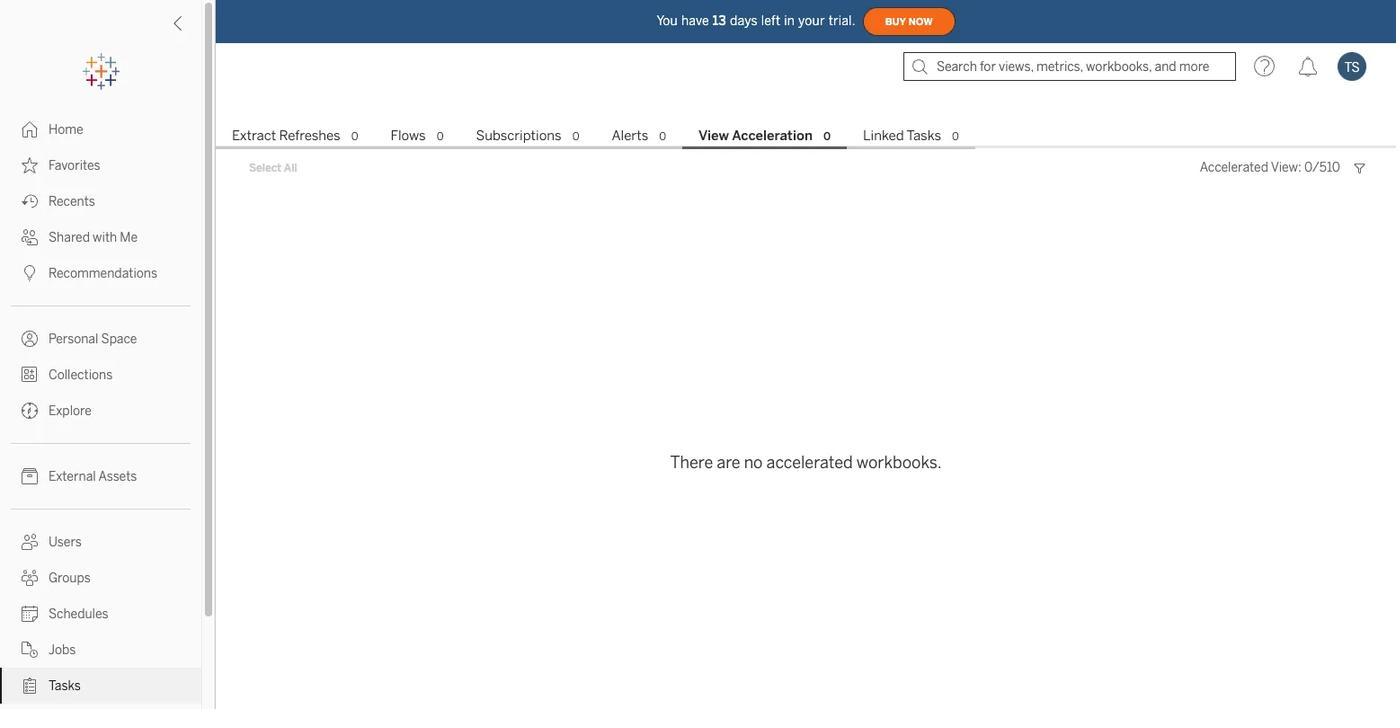 Task type: locate. For each thing, give the bounding box(es) containing it.
accelerated view: 0/510
[[1200, 160, 1340, 175]]

0 right linked tasks
[[952, 130, 959, 143]]

6 0 from the left
[[952, 130, 959, 143]]

personal
[[49, 332, 98, 347]]

13
[[713, 13, 726, 28]]

sub-spaces tab list
[[216, 126, 1396, 149]]

shared with me link
[[0, 219, 201, 255]]

select all
[[249, 162, 297, 174]]

there are no accelerated workbooks. main content
[[216, 90, 1396, 709]]

flows
[[391, 128, 426, 144]]

shared
[[49, 230, 90, 245]]

5 0 from the left
[[824, 130, 831, 143]]

now
[[909, 16, 933, 27]]

explore link
[[0, 393, 201, 429]]

recommendations link
[[0, 255, 201, 291]]

1 0 from the left
[[351, 130, 358, 143]]

tasks right linked
[[907, 128, 941, 144]]

0
[[351, 130, 358, 143], [437, 130, 444, 143], [572, 130, 579, 143], [659, 130, 666, 143], [824, 130, 831, 143], [952, 130, 959, 143]]

personal space
[[49, 332, 137, 347]]

0 right alerts
[[659, 130, 666, 143]]

tasks down jobs
[[49, 679, 81, 694]]

navigation
[[216, 122, 1396, 149]]

recents link
[[0, 183, 201, 219]]

0/510
[[1304, 160, 1340, 175]]

there are no accelerated workbooks.
[[670, 453, 942, 472]]

tasks inside sub-spaces tab list
[[907, 128, 941, 144]]

0 for subscriptions
[[572, 130, 579, 143]]

you
[[657, 13, 678, 28]]

0 for flows
[[437, 130, 444, 143]]

schedules
[[49, 607, 108, 622]]

0 right refreshes
[[351, 130, 358, 143]]

0 right flows
[[437, 130, 444, 143]]

assets
[[98, 469, 137, 485]]

there
[[670, 453, 713, 472]]

navigation containing extract refreshes
[[216, 122, 1396, 149]]

in
[[784, 13, 795, 28]]

buy now button
[[863, 7, 955, 36]]

3 0 from the left
[[572, 130, 579, 143]]

have
[[681, 13, 709, 28]]

users
[[49, 535, 82, 550]]

groups
[[49, 571, 91, 586]]

alerts
[[612, 128, 648, 144]]

0 for view acceleration
[[824, 130, 831, 143]]

select
[[249, 162, 282, 174]]

0 horizontal spatial tasks
[[49, 679, 81, 694]]

2 0 from the left
[[437, 130, 444, 143]]

0 for alerts
[[659, 130, 666, 143]]

tasks
[[907, 128, 941, 144], [49, 679, 81, 694]]

0 vertical spatial tasks
[[907, 128, 941, 144]]

trial.
[[829, 13, 856, 28]]

4 0 from the left
[[659, 130, 666, 143]]

buy now
[[885, 16, 933, 27]]

0 right acceleration
[[824, 130, 831, 143]]

explore
[[49, 404, 92, 419]]

shared with me
[[49, 230, 138, 245]]

with
[[93, 230, 117, 245]]

recommendations
[[49, 266, 157, 281]]

1 horizontal spatial tasks
[[907, 128, 941, 144]]

0 left alerts
[[572, 130, 579, 143]]

1 vertical spatial tasks
[[49, 679, 81, 694]]



Task type: describe. For each thing, give the bounding box(es) containing it.
groups link
[[0, 560, 201, 596]]

jobs
[[49, 643, 76, 658]]

users link
[[0, 524, 201, 560]]

refreshes
[[279, 128, 340, 144]]

home link
[[0, 111, 201, 147]]

acceleration
[[732, 128, 813, 144]]

collections link
[[0, 357, 201, 393]]

your
[[798, 13, 825, 28]]

no
[[744, 453, 763, 472]]

jobs link
[[0, 632, 201, 668]]

Search for views, metrics, workbooks, and more text field
[[904, 52, 1236, 81]]

0 for linked tasks
[[952, 130, 959, 143]]

are
[[717, 453, 740, 472]]

external assets
[[49, 469, 137, 485]]

view:
[[1271, 160, 1302, 175]]

0 for extract refreshes
[[351, 130, 358, 143]]

main navigation. press the up and down arrow keys to access links. element
[[0, 111, 201, 709]]

favorites
[[49, 158, 100, 174]]

favorites link
[[0, 147, 201, 183]]

select all button
[[237, 157, 309, 179]]

collections
[[49, 368, 113, 383]]

linked tasks
[[863, 128, 941, 144]]

external
[[49, 469, 96, 485]]

home
[[49, 122, 83, 138]]

subscriptions
[[476, 128, 562, 144]]

tasks inside tasks link
[[49, 679, 81, 694]]

view
[[699, 128, 729, 144]]

extract
[[232, 128, 276, 144]]

all
[[284, 162, 297, 174]]

schedules link
[[0, 596, 201, 632]]

linked
[[863, 128, 904, 144]]

space
[[101, 332, 137, 347]]

tasks link
[[0, 668, 201, 704]]

navigation panel element
[[0, 54, 201, 709]]

days
[[730, 13, 758, 28]]

view acceleration
[[699, 128, 813, 144]]

accelerated
[[766, 453, 853, 472]]

external assets link
[[0, 459, 201, 494]]

personal space link
[[0, 321, 201, 357]]

left
[[761, 13, 781, 28]]

accelerated
[[1200, 160, 1269, 175]]

recents
[[49, 194, 95, 209]]

you have 13 days left in your trial.
[[657, 13, 856, 28]]

workbooks.
[[857, 453, 942, 472]]

me
[[120, 230, 138, 245]]

buy
[[885, 16, 906, 27]]

extract refreshes
[[232, 128, 340, 144]]



Task type: vqa. For each thing, say whether or not it's contained in the screenshot.
THE YOUR
yes



